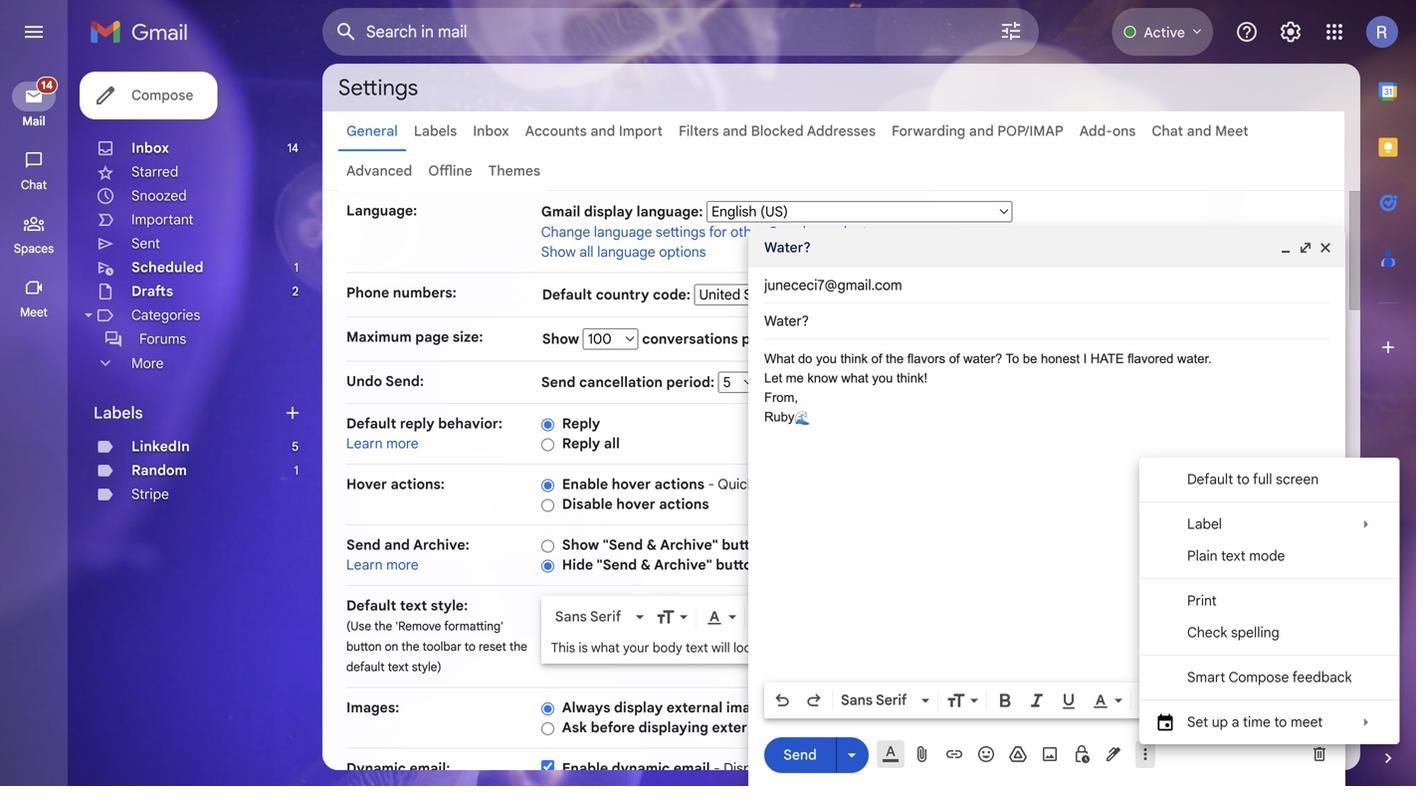 Task type: vqa. For each thing, say whether or not it's contained in the screenshot.
Create and manage your online business with the Shopify app
no



Task type: describe. For each thing, give the bounding box(es) containing it.
show all language options
[[541, 243, 706, 261]]

change language settings for other google products
[[541, 223, 875, 241]]

chat for chat and meet
[[1152, 122, 1184, 140]]

maximum
[[346, 328, 412, 346]]

2 vertical spatial more
[[828, 699, 861, 717]]

email.
[[1049, 719, 1086, 737]]

change
[[541, 223, 590, 241]]

check
[[1187, 624, 1228, 642]]

more for and
[[386, 556, 419, 574]]

1 horizontal spatial on
[[1183, 476, 1199, 493]]

size:
[[453, 328, 483, 346]]

random
[[131, 462, 187, 479]]

scheduled
[[131, 259, 204, 276]]

cancellation
[[579, 374, 663, 391]]

1 vertical spatial images
[[772, 719, 820, 737]]

reply for show "send & archive" button in reply
[[786, 537, 821, 554]]

to inside default text style: (use the 'remove formatting' button on the toolbar to reset the default text style)
[[465, 640, 476, 654]]

chat and meet link
[[1152, 122, 1249, 140]]

navigation containing mail
[[0, 64, 70, 786]]

Search in mail text field
[[366, 22, 944, 42]]

text up 'remove on the left bottom of the page
[[400, 597, 427, 615]]

default for default text style: (use the 'remove formatting' button on the toolbar to reset the default text style)
[[346, 597, 396, 615]]

forums
[[139, 330, 186, 348]]

behavior:
[[438, 415, 503, 432]]

text inside water? dialog
[[1221, 547, 1246, 565]]

style)
[[412, 660, 442, 675]]

1 horizontal spatial this
[[833, 719, 859, 737]]

the right reset
[[509, 640, 527, 654]]

general
[[346, 122, 398, 140]]

Reply all radio
[[541, 437, 554, 452]]

- left redo ‪(⌘y)‬ icon
[[778, 699, 785, 717]]

what inside what do you think of the flavors of water? to be honest i hate flavored water. let me know what you think! from,
[[841, 371, 869, 386]]

ask
[[562, 719, 587, 737]]

honest
[[1041, 351, 1080, 366]]

snoozed
[[131, 187, 187, 205]]

1 vertical spatial external
[[712, 719, 768, 737]]

minimize image
[[1278, 240, 1294, 256]]

1 for random
[[294, 463, 299, 478]]

what
[[764, 351, 795, 366]]

water? dialog
[[749, 228, 1400, 786]]

when
[[919, 760, 953, 777]]

labels for the labels link at the left top of the page
[[414, 122, 457, 140]]

italic ‪(⌘i)‬ image
[[1027, 691, 1047, 711]]

numbers:
[[393, 284, 457, 302]]

Ask before displaying external images radio
[[541, 721, 554, 736]]

undo
[[346, 373, 382, 390]]

toolbar
[[423, 640, 462, 654]]

0 horizontal spatial sans serif option
[[551, 607, 632, 627]]

undo send:
[[346, 373, 424, 390]]

1 horizontal spatial inbox
[[473, 122, 509, 140]]

support image
[[1235, 20, 1259, 44]]

2
[[292, 284, 299, 299]]

reply for hide "send & archive" button in reply
[[780, 556, 815, 574]]

enable for enable hover actions - quickly gain access to archive, delete, mark as read, and snooze controls on hover.
[[562, 476, 608, 493]]

images:
[[346, 699, 399, 717]]

pop out image
[[1298, 240, 1314, 256]]

screen
[[1276, 471, 1319, 488]]

learn for default reply behavior: learn more
[[346, 435, 383, 452]]

Always display external images radio
[[541, 702, 554, 716]]

0 vertical spatial 14
[[41, 79, 53, 92]]

displaying
[[639, 719, 709, 737]]

sans inside water? dialog
[[841, 692, 873, 709]]

default reply behavior: learn more
[[346, 415, 503, 452]]

sent link
[[131, 235, 160, 252]]

& for show
[[647, 537, 657, 554]]

text left "will"
[[686, 640, 708, 656]]

redo ‪(⌘y)‬ image
[[804, 691, 824, 711]]

i
[[1084, 351, 1087, 366]]

flavored
[[1128, 351, 1174, 366]]

period:
[[666, 374, 715, 391]]

send inside button
[[784, 746, 817, 764]]

1 horizontal spatial dynamic
[[773, 760, 827, 777]]

important
[[131, 211, 194, 228]]

close image
[[1318, 240, 1334, 256]]

gmail
[[541, 203, 581, 220]]

Reply radio
[[541, 417, 554, 432]]

5
[[292, 439, 299, 454]]

filters and blocked addresses link
[[679, 122, 876, 140]]

phone
[[346, 284, 389, 302]]

2 vertical spatial learn more link
[[788, 699, 861, 717]]

smart
[[1187, 669, 1226, 686]]

water?
[[764, 239, 811, 256]]

phone numbers:
[[346, 284, 457, 302]]

add-ons link
[[1080, 122, 1136, 140]]

also
[[907, 719, 932, 737]]

compose inside button
[[131, 87, 194, 104]]

insert link ‪(⌘k)‬ image
[[945, 745, 965, 764]]

align image
[[1136, 691, 1160, 711]]

1 horizontal spatial 14
[[287, 141, 299, 156]]

and for import
[[591, 122, 615, 140]]

access
[[799, 476, 843, 493]]

learn more link for default
[[346, 435, 419, 452]]

to left full
[[1237, 471, 1250, 488]]

spaces heading
[[0, 241, 68, 257]]

mark
[[963, 476, 994, 493]]

all for reply
[[604, 435, 620, 452]]

formatting'
[[444, 619, 504, 634]]

0 vertical spatial sans
[[555, 608, 587, 625]]

the inside what do you think of the flavors of water? to be honest i hate flavored water. let me know what you think! from,
[[886, 351, 904, 366]]

actions for enable
[[655, 476, 705, 493]]

on inside default text style: (use the 'remove formatting' button on the toolbar to reset the default text style)
[[385, 640, 398, 654]]

more options image
[[1140, 745, 1152, 764]]

reply for reply all
[[562, 435, 600, 452]]

archive:
[[413, 537, 470, 554]]

in for hide "send & archive" button in reply
[[764, 556, 777, 574]]

advanced search options image
[[991, 11, 1031, 51]]

labels heading
[[94, 403, 283, 423]]

hate
[[1091, 351, 1124, 366]]

a
[[1232, 714, 1240, 731]]

more for reply
[[386, 435, 419, 452]]

do
[[798, 351, 813, 366]]

plain text mode
[[1187, 547, 1285, 565]]

controls
[[1128, 476, 1179, 493]]

time
[[1243, 714, 1271, 731]]

sent
[[131, 235, 160, 252]]

undo ‪(⌘z)‬ image
[[772, 691, 792, 711]]

categories forums
[[131, 307, 200, 348]]

0 vertical spatial sans serif
[[555, 608, 621, 625]]

Hide "Send & Archive" button in reply radio
[[541, 559, 554, 574]]

🌊 image
[[795, 410, 810, 426]]

'remove
[[395, 619, 441, 634]]

& for hide
[[641, 556, 651, 574]]

drafts link
[[131, 283, 173, 300]]

0 vertical spatial formatting options toolbar
[[547, 598, 942, 635]]

default country code:
[[542, 286, 694, 304]]

insert files using drive image
[[1008, 745, 1028, 764]]

chat for chat
[[21, 178, 47, 193]]

enable for enable dynamic email - display dynamic email content when available.
[[562, 760, 608, 777]]

gmail display language:
[[541, 203, 703, 220]]

advanced link
[[346, 162, 412, 180]]

full
[[1253, 471, 1273, 488]]

plain
[[1187, 547, 1218, 565]]

actions:
[[391, 476, 445, 493]]

and for pop/imap
[[969, 122, 994, 140]]

like.
[[761, 640, 784, 656]]

other
[[731, 223, 765, 241]]

mail heading
[[0, 113, 68, 129]]

starred
[[131, 163, 178, 181]]

snooze
[[1079, 476, 1125, 493]]

insert photo image
[[1040, 745, 1060, 764]]

labels link
[[414, 122, 457, 140]]

show for show
[[542, 330, 583, 348]]

and right read,
[[1052, 476, 1076, 493]]

button for show "send & archive" button in reply
[[722, 537, 767, 554]]

1 vertical spatial what
[[591, 640, 620, 656]]

default for default to full screen
[[1187, 471, 1233, 488]]

starred snoozed important sent
[[131, 163, 194, 252]]

in for show "send & archive" button in reply
[[770, 537, 783, 554]]

0 vertical spatial language
[[594, 223, 652, 241]]

accounts and import link
[[525, 122, 663, 140]]

reply for reply
[[562, 415, 600, 432]]

0 vertical spatial this
[[551, 640, 575, 656]]

"send for show
[[603, 537, 643, 554]]

send button
[[764, 737, 836, 773]]

ask before displaying external images - this option also disables dynamic email.
[[562, 719, 1086, 737]]

1 horizontal spatial meet
[[1215, 122, 1249, 140]]

print
[[1187, 592, 1217, 610]]

Message Body text field
[[764, 349, 1330, 677]]

categories link
[[131, 307, 200, 324]]

add-ons
[[1080, 122, 1136, 140]]

to
[[1006, 351, 1020, 366]]

hover for enable
[[612, 476, 651, 493]]

forwarding and pop/imap
[[892, 122, 1064, 140]]

dynamic
[[346, 760, 406, 777]]

random link
[[131, 462, 187, 479]]

options
[[659, 243, 706, 261]]

reply inside default reply behavior: learn more
[[400, 415, 435, 432]]

2 horizontal spatial dynamic
[[992, 719, 1045, 737]]

mode
[[1249, 547, 1285, 565]]

formatting options toolbar inside water? dialog
[[764, 683, 1336, 719]]

Subject field
[[764, 312, 1330, 331]]



Task type: locate. For each thing, give the bounding box(es) containing it.
reply down gain
[[780, 556, 815, 574]]

0 vertical spatial show
[[541, 243, 576, 261]]

Disable hover actions radio
[[541, 498, 554, 513]]

enable down ask
[[562, 760, 608, 777]]

filters
[[679, 122, 719, 140]]

know
[[808, 371, 838, 386]]

compose inside water? dialog
[[1229, 669, 1289, 686]]

labels up offline
[[414, 122, 457, 140]]

all down change
[[580, 243, 594, 261]]

0 vertical spatial hover
[[612, 476, 651, 493]]

this
[[551, 640, 575, 656], [833, 719, 859, 737]]

0 vertical spatial actions
[[655, 476, 705, 493]]

1 of from the left
[[872, 351, 882, 366]]

water?
[[964, 351, 1003, 366]]

be
[[1023, 351, 1038, 366]]

14 link
[[12, 77, 58, 111]]

0 horizontal spatial dynamic
[[612, 760, 670, 777]]

general link
[[346, 122, 398, 140]]

2 enable from the top
[[562, 760, 608, 777]]

inbox link up starred
[[131, 139, 169, 157]]

actions for disable
[[659, 496, 709, 513]]

inbox up starred
[[131, 139, 169, 157]]

hover for disable
[[616, 496, 656, 513]]

1 horizontal spatial sans serif option
[[837, 691, 918, 711]]

0 horizontal spatial all
[[580, 243, 594, 261]]

1 vertical spatial display
[[614, 699, 663, 717]]

email left content
[[830, 760, 864, 777]]

send for cancellation
[[541, 374, 576, 391]]

0 horizontal spatial labels
[[94, 403, 143, 423]]

chat heading
[[0, 177, 68, 193]]

pop/imap
[[998, 122, 1064, 140]]

serif inside water? dialog
[[876, 692, 907, 709]]

default up label
[[1187, 471, 1233, 488]]

snoozed link
[[131, 187, 187, 205]]

advanced
[[346, 162, 412, 180]]

ruby
[[764, 410, 795, 425]]

1 vertical spatial reply
[[786, 537, 821, 554]]

Show "Send & Archive" button in reply radio
[[541, 539, 554, 554]]

always
[[562, 699, 611, 717]]

disable hover actions
[[562, 496, 709, 513]]

0 vertical spatial learn
[[346, 435, 383, 452]]

sans up is
[[555, 608, 587, 625]]

themes link
[[488, 162, 541, 180]]

code:
[[653, 286, 691, 304]]

learn more link for send
[[346, 556, 419, 574]]

0 horizontal spatial meet
[[20, 305, 48, 320]]

display up "show all language options"
[[584, 203, 633, 220]]

formatting options toolbar up email.
[[764, 683, 1336, 719]]

images down look
[[726, 699, 775, 717]]

all for show
[[580, 243, 594, 261]]

sans serif up option on the bottom of page
[[841, 692, 907, 709]]

external up displaying
[[667, 699, 723, 717]]

0 vertical spatial chat
[[1152, 122, 1184, 140]]

actions
[[655, 476, 705, 493], [659, 496, 709, 513]]

& up hide "send & archive" button in reply
[[647, 537, 657, 554]]

0 vertical spatial send
[[541, 374, 576, 391]]

actions up disable hover actions on the bottom of page
[[655, 476, 705, 493]]

sans serif option up option on the bottom of page
[[837, 691, 918, 711]]

meet inside heading
[[20, 305, 48, 320]]

1 horizontal spatial inbox link
[[473, 122, 509, 140]]

1 vertical spatial &
[[641, 556, 651, 574]]

images
[[726, 699, 775, 717], [772, 719, 820, 737]]

read,
[[1016, 476, 1048, 493]]

default
[[542, 286, 592, 304], [346, 415, 396, 432], [1187, 471, 1233, 488], [346, 597, 396, 615]]

archive" for hide
[[654, 556, 712, 574]]

-
[[708, 476, 715, 493], [778, 699, 785, 717], [824, 719, 830, 737], [714, 760, 720, 777]]

default for default country code:
[[542, 286, 592, 304]]

1 vertical spatial enable
[[562, 760, 608, 777]]

images up send button
[[772, 719, 820, 737]]

addresses
[[807, 122, 876, 140]]

0 horizontal spatial of
[[872, 351, 882, 366]]

show down default country code:
[[542, 330, 583, 348]]

0 horizontal spatial inbox
[[131, 139, 169, 157]]

show down change
[[541, 243, 576, 261]]

chat up spaces heading
[[21, 178, 47, 193]]

1 horizontal spatial all
[[604, 435, 620, 452]]

dynamic email:
[[346, 760, 450, 777]]

enable up disable
[[562, 476, 608, 493]]

0 vertical spatial external
[[667, 699, 723, 717]]

1 vertical spatial hover
[[616, 496, 656, 513]]

default for default reply behavior: learn more
[[346, 415, 396, 432]]

labels for labels heading at left
[[94, 403, 143, 423]]

of up the you
[[872, 351, 882, 366]]

- left quickly
[[708, 476, 715, 493]]

products
[[818, 223, 875, 241]]

offline
[[428, 162, 473, 180]]

0 horizontal spatial inbox link
[[131, 139, 169, 157]]

insert emoji ‪(⌘⇧2)‬ image
[[976, 745, 996, 764]]

this up more send options icon
[[833, 719, 859, 737]]

2 vertical spatial show
[[562, 537, 599, 554]]

1 vertical spatial language
[[597, 243, 656, 261]]

text right plain
[[1221, 547, 1246, 565]]

attach files image
[[913, 745, 933, 764]]

per
[[742, 330, 765, 348]]

1 vertical spatial more
[[386, 556, 419, 574]]

sans serif option up is
[[551, 607, 632, 627]]

0 vertical spatial images
[[726, 699, 775, 717]]

"send for hide
[[597, 556, 637, 574]]

0 vertical spatial more
[[386, 435, 419, 452]]

1 vertical spatial send
[[346, 537, 381, 554]]

and right filters
[[723, 122, 748, 140]]

0 horizontal spatial email
[[674, 760, 710, 777]]

2 vertical spatial send
[[784, 746, 817, 764]]

1 vertical spatial sans
[[841, 692, 873, 709]]

toggle confidential mode image
[[1072, 745, 1092, 764]]

1 enable from the top
[[562, 476, 608, 493]]

reply
[[400, 415, 435, 432], [786, 537, 821, 554], [780, 556, 815, 574]]

reset
[[479, 640, 506, 654]]

1 vertical spatial 14
[[287, 141, 299, 156]]

2 vertical spatial button
[[346, 640, 382, 654]]

and for blocked
[[723, 122, 748, 140]]

1 vertical spatial compose
[[1229, 669, 1289, 686]]

and left archive:
[[384, 537, 410, 554]]

button
[[722, 537, 767, 554], [716, 556, 761, 574], [346, 640, 382, 654]]

1 horizontal spatial sans serif
[[841, 692, 907, 709]]

0 vertical spatial learn more link
[[346, 435, 419, 452]]

send up reply radio
[[541, 374, 576, 391]]

0 horizontal spatial 14
[[41, 79, 53, 92]]

meet heading
[[0, 305, 68, 321]]

the up the you
[[886, 351, 904, 366]]

display
[[584, 203, 633, 220], [614, 699, 663, 717]]

1 vertical spatial "send
[[597, 556, 637, 574]]

send cancellation period:
[[541, 374, 718, 391]]

dynamic up insert files using drive icon at the bottom right
[[992, 719, 1045, 737]]

1
[[294, 260, 299, 275], [294, 463, 299, 478]]

2 vertical spatial reply
[[780, 556, 815, 574]]

formatting options toolbar
[[547, 598, 942, 635], [764, 683, 1336, 719]]

sans serif
[[555, 608, 621, 625], [841, 692, 907, 709]]

send
[[541, 374, 576, 391], [346, 537, 381, 554], [784, 746, 817, 764]]

accounts
[[525, 122, 587, 140]]

1 down "5"
[[294, 463, 299, 478]]

navigation
[[0, 64, 70, 786]]

learn for send and archive: learn more
[[346, 556, 383, 574]]

will
[[712, 640, 730, 656]]

0 vertical spatial all
[[580, 243, 594, 261]]

chat inside "chat" heading
[[21, 178, 47, 193]]

reply all
[[562, 435, 620, 452]]

to down formatting'
[[465, 640, 476, 654]]

reply up 'reply all'
[[562, 415, 600, 432]]

0 vertical spatial serif
[[590, 608, 621, 625]]

in
[[770, 537, 783, 554], [764, 556, 777, 574]]

forums link
[[139, 330, 186, 348]]

archive" for show
[[660, 537, 718, 554]]

1 horizontal spatial compose
[[1229, 669, 1289, 686]]

and right ons
[[1187, 122, 1212, 140]]

0 vertical spatial sans serif option
[[551, 607, 632, 627]]

formatting options toolbar up look
[[547, 598, 942, 635]]

1 vertical spatial archive"
[[654, 556, 712, 574]]

more up hover actions:
[[386, 435, 419, 452]]

2 of from the left
[[949, 351, 960, 366]]

page up what
[[768, 330, 802, 348]]

0 vertical spatial enable
[[562, 476, 608, 493]]

option
[[863, 719, 903, 737]]

learn inside default reply behavior: learn more
[[346, 435, 383, 452]]

button up default
[[346, 640, 382, 654]]

0 vertical spatial meet
[[1215, 122, 1249, 140]]

this left is
[[551, 640, 575, 656]]

check spelling
[[1187, 624, 1280, 642]]

more inside send and archive: learn more
[[386, 556, 419, 574]]

0 horizontal spatial serif
[[590, 608, 621, 625]]

language:
[[637, 203, 703, 220]]

and for archive:
[[384, 537, 410, 554]]

settings
[[656, 223, 706, 241]]

button for hide "send & archive" button in reply
[[716, 556, 761, 574]]

text left style)
[[388, 660, 409, 675]]

default down undo
[[346, 415, 396, 432]]

1 vertical spatial learn
[[346, 556, 383, 574]]

more down archive:
[[386, 556, 419, 574]]

inbox link up themes
[[473, 122, 509, 140]]

button up hide "send & archive" button in reply
[[722, 537, 767, 554]]

the down 'remove on the left bottom of the page
[[402, 640, 420, 654]]

and for meet
[[1187, 122, 1212, 140]]

is
[[579, 640, 588, 656]]

dynamic down before
[[612, 760, 670, 777]]

hover right disable
[[616, 496, 656, 513]]

default inside water? dialog
[[1187, 471, 1233, 488]]

and inside send and archive: learn more
[[384, 537, 410, 554]]

2 vertical spatial learn
[[788, 699, 825, 717]]

2 horizontal spatial send
[[784, 746, 817, 764]]

settings image
[[1279, 20, 1303, 44]]

smart compose feedback
[[1187, 669, 1352, 686]]

offline link
[[428, 162, 473, 180]]

0 horizontal spatial sans
[[555, 608, 587, 625]]

language:
[[346, 202, 417, 219]]

to right access
[[847, 476, 859, 493]]

0 horizontal spatial send
[[346, 537, 381, 554]]

1 vertical spatial learn more link
[[346, 556, 419, 574]]

2 1 from the top
[[294, 463, 299, 478]]

0 horizontal spatial page
[[415, 328, 449, 346]]

on left hover.
[[1183, 476, 1199, 493]]

default left country at the left of the page
[[542, 286, 592, 304]]

- down redo ‪(⌘y)‬ icon
[[824, 719, 830, 737]]

tab list
[[1361, 64, 1416, 715]]

what do you think of the flavors of water? to be honest i hate flavored water. let me know what you think! from,
[[764, 351, 1216, 405]]

what down you think at the top of page
[[841, 371, 869, 386]]

archive" down show "send & archive" button in reply
[[654, 556, 712, 574]]

the
[[886, 351, 904, 366], [374, 619, 392, 634], [402, 640, 420, 654], [509, 640, 527, 654]]

learn inside send and archive: learn more
[[346, 556, 383, 574]]

this is what your body text will look like.
[[551, 640, 784, 656]]

language down 'gmail display language:'
[[597, 243, 656, 261]]

insert signature image
[[1104, 745, 1124, 764]]

inbox
[[473, 122, 509, 140], [131, 139, 169, 157]]

1 vertical spatial labels
[[94, 403, 143, 423]]

more send options image
[[842, 745, 862, 765]]

underline ‪(⌘u)‬ image
[[1059, 692, 1079, 712]]

on down 'remove on the left bottom of the page
[[385, 640, 398, 654]]

learn up (use on the bottom left
[[346, 556, 383, 574]]

discard draft ‪(⌘⇧d)‬ image
[[1310, 745, 1330, 764]]

as
[[998, 476, 1012, 493]]

default inside default reply behavior: learn more
[[346, 415, 396, 432]]

2 reply from the top
[[562, 435, 600, 452]]

1 vertical spatial in
[[764, 556, 777, 574]]

the right (use on the bottom left
[[374, 619, 392, 634]]

sans serif option inside water? dialog
[[837, 691, 918, 711]]

1 horizontal spatial sans
[[841, 692, 873, 709]]

0 vertical spatial labels
[[414, 122, 457, 140]]

look
[[734, 640, 758, 656]]

1 1 from the top
[[294, 260, 299, 275]]

inbox up themes
[[473, 122, 509, 140]]

1 vertical spatial meet
[[20, 305, 48, 320]]

page left size:
[[415, 328, 449, 346]]

more up ask before displaying external images - this option also disables dynamic email.
[[828, 699, 861, 717]]

"send down disable hover actions on the bottom of page
[[603, 537, 643, 554]]

0 horizontal spatial sans serif
[[555, 608, 621, 625]]

display for always
[[614, 699, 663, 717]]

archive" up hide "send & archive" button in reply
[[660, 537, 718, 554]]

1 horizontal spatial page
[[768, 330, 802, 348]]

enable hover actions - quickly gain access to archive, delete, mark as read, and snooze controls on hover.
[[562, 476, 1241, 493]]

email
[[674, 760, 710, 777], [830, 760, 864, 777]]

- left display
[[714, 760, 720, 777]]

dynamic down ask before displaying external images - this option also disables dynamic email.
[[773, 760, 827, 777]]

send down 'hover'
[[346, 537, 381, 554]]

button inside default text style: (use the 'remove formatting' button on the toolbar to reset the default text style)
[[346, 640, 382, 654]]

0 vertical spatial "send
[[603, 537, 643, 554]]

display for gmail
[[584, 203, 633, 220]]

1 horizontal spatial chat
[[1152, 122, 1184, 140]]

send for and
[[346, 537, 381, 554]]

always display external images - learn more
[[562, 699, 861, 717]]

and left import
[[591, 122, 615, 140]]

starred link
[[131, 163, 178, 181]]

actions up show "send & archive" button in reply
[[659, 496, 709, 513]]

meet
[[1291, 714, 1323, 731]]

disable
[[562, 496, 613, 513]]

maximum page size:
[[346, 328, 483, 346]]

Enable hover actions radio
[[541, 478, 554, 493]]

1 email from the left
[[674, 760, 710, 777]]

language
[[594, 223, 652, 241], [597, 243, 656, 261]]

drafts
[[131, 283, 173, 300]]

0 horizontal spatial this
[[551, 640, 575, 656]]

all down cancellation
[[604, 435, 620, 452]]

1 vertical spatial show
[[542, 330, 583, 348]]

reply right reply all 'radio'
[[562, 435, 600, 452]]

serif down hide at bottom
[[590, 608, 621, 625]]

of right flavors
[[949, 351, 960, 366]]

default
[[346, 660, 385, 675]]

main menu image
[[22, 20, 46, 44]]

0 vertical spatial reply
[[400, 415, 435, 432]]

1 horizontal spatial send
[[541, 374, 576, 391]]

compose down "gmail" image
[[131, 87, 194, 104]]

compose
[[131, 87, 194, 104], [1229, 669, 1289, 686]]

to right time
[[1275, 714, 1287, 731]]

learn more link down archive:
[[346, 556, 419, 574]]

"send right hide at bottom
[[597, 556, 637, 574]]

Search in mail search field
[[323, 8, 1039, 56]]

scheduled link
[[131, 259, 204, 276]]

1 horizontal spatial serif
[[876, 692, 907, 709]]

1 vertical spatial actions
[[659, 496, 709, 513]]

1 vertical spatial sans serif
[[841, 692, 907, 709]]

0 horizontal spatial what
[[591, 640, 620, 656]]

sans serif inside water? dialog
[[841, 692, 907, 709]]

&
[[647, 537, 657, 554], [641, 556, 651, 574]]

and left pop/imap
[[969, 122, 994, 140]]

learn more link up hover actions:
[[346, 435, 419, 452]]

send down ask before displaying external images - this option also disables dynamic email.
[[784, 746, 817, 764]]

1 vertical spatial serif
[[876, 692, 907, 709]]

1 reply from the top
[[562, 415, 600, 432]]

1 horizontal spatial email
[[830, 760, 864, 777]]

1 vertical spatial chat
[[21, 178, 47, 193]]

stripe
[[131, 486, 169, 503]]

0 vertical spatial button
[[722, 537, 767, 554]]

email down displaying
[[674, 760, 710, 777]]

filters and blocked addresses
[[679, 122, 876, 140]]

button down show "send & archive" button in reply
[[716, 556, 761, 574]]

0 vertical spatial &
[[647, 537, 657, 554]]

hover actions:
[[346, 476, 445, 493]]

country
[[596, 286, 649, 304]]

serif up option on the bottom of page
[[876, 692, 907, 709]]

0 vertical spatial display
[[584, 203, 633, 220]]

language up "show all language options"
[[594, 223, 652, 241]]

external down always display external images - learn more
[[712, 719, 768, 737]]

1 vertical spatial sans serif option
[[837, 691, 918, 711]]

2 email from the left
[[830, 760, 864, 777]]

& down show "send & archive" button in reply
[[641, 556, 651, 574]]

send inside send and archive: learn more
[[346, 537, 381, 554]]

0 vertical spatial compose
[[131, 87, 194, 104]]

sans up option on the bottom of page
[[841, 692, 873, 709]]

learn up ask before displaying external images - this option also disables dynamic email.
[[788, 699, 825, 717]]

reply
[[562, 415, 600, 432], [562, 435, 600, 452]]

show for show all language options
[[541, 243, 576, 261]]

chat right ons
[[1152, 122, 1184, 140]]

default up (use on the bottom left
[[346, 597, 396, 615]]

show up hide at bottom
[[562, 537, 599, 554]]

linkedin
[[131, 438, 190, 455]]

search in mail image
[[328, 14, 364, 50]]

default inside default text style: (use the 'remove formatting' button on the toolbar to reset the default text style)
[[346, 597, 396, 615]]

more
[[131, 355, 164, 372]]

1 vertical spatial 1
[[294, 463, 299, 478]]

0 horizontal spatial compose
[[131, 87, 194, 104]]

learn more link up ask before displaying external images - this option also disables dynamic email.
[[788, 699, 861, 717]]

sans serif option
[[551, 607, 632, 627], [837, 691, 918, 711]]

0 vertical spatial what
[[841, 371, 869, 386]]

important link
[[131, 211, 194, 228]]

None checkbox
[[541, 760, 554, 773]]

gmail image
[[90, 12, 198, 52]]

0 horizontal spatial on
[[385, 640, 398, 654]]

show for show "send & archive" button in reply
[[562, 537, 599, 554]]

display up before
[[614, 699, 663, 717]]

1 vertical spatial formatting options toolbar
[[764, 683, 1336, 719]]

hover up disable hover actions on the bottom of page
[[612, 476, 651, 493]]

1 for scheduled
[[294, 260, 299, 275]]

bold ‪(⌘b)‬ image
[[995, 691, 1015, 711]]

reply down send:
[[400, 415, 435, 432]]

1 vertical spatial all
[[604, 435, 620, 452]]

more inside default reply behavior: learn more
[[386, 435, 419, 452]]

seconds
[[757, 374, 817, 391]]



